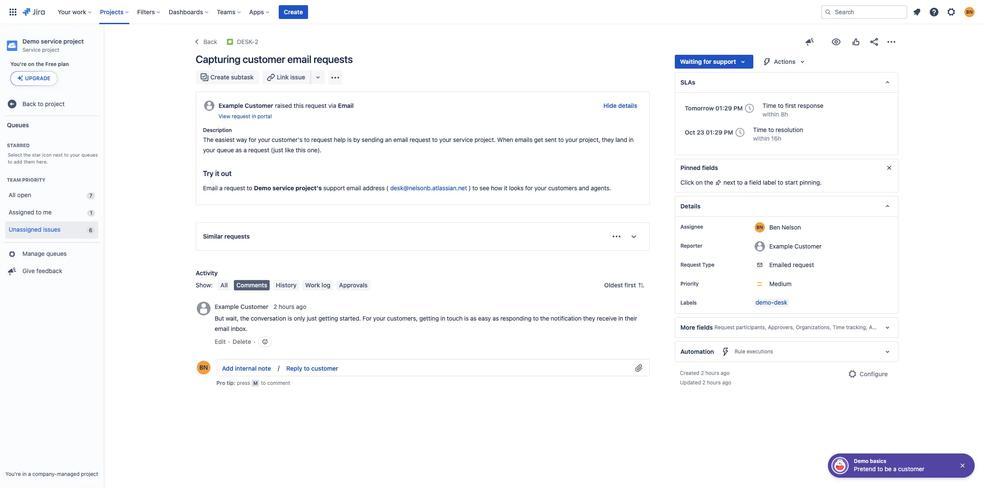 Task type: vqa. For each thing, say whether or not it's contained in the screenshot.
the Your profile and settings IMAGE
yes



Task type: locate. For each thing, give the bounding box(es) containing it.
1 getting from the left
[[319, 315, 338, 322]]

0 vertical spatial pm
[[734, 104, 743, 112]]

rule
[[735, 348, 746, 355]]

2 horizontal spatial for
[[704, 58, 712, 65]]

all open
[[9, 191, 31, 199]]

add internal note button
[[217, 362, 276, 375]]

request inside more fields request participants, approvers, organizations, time tracking, approver groups, components, due date, origin
[[715, 324, 735, 331]]

0 vertical spatial customer
[[245, 102, 273, 109]]

create right apps 'dropdown button'
[[284, 8, 303, 15]]

create subtask
[[210, 73, 254, 81]]

the
[[36, 61, 44, 67], [23, 152, 31, 158], [705, 179, 714, 186], [240, 315, 249, 322], [541, 315, 549, 322]]

create for create subtask
[[210, 73, 230, 81]]

to inside time to resolution within 16h
[[769, 126, 774, 133]]

you're on the free plan
[[10, 61, 69, 67]]

1 vertical spatial priority
[[681, 281, 699, 287]]

customer
[[243, 53, 285, 65], [311, 365, 338, 372], [899, 465, 925, 473]]

banner
[[0, 0, 986, 24]]

0 horizontal spatial they
[[584, 315, 596, 322]]

group containing manage queues
[[3, 242, 100, 283]]

(just
[[271, 146, 283, 154]]

request up one).
[[311, 136, 332, 143]]

first up 8h
[[786, 102, 797, 109]]

email right an
[[394, 136, 408, 143]]

within left 16h
[[753, 135, 770, 142]]

1 horizontal spatial getting
[[420, 315, 439, 322]]

Search field
[[822, 5, 908, 19]]

demo for demo service project
[[22, 38, 39, 45]]

for right looks
[[525, 184, 533, 192]]

1 horizontal spatial on
[[696, 179, 703, 186]]

1 horizontal spatial create
[[284, 8, 303, 15]]

0 vertical spatial fields
[[702, 164, 719, 171]]

1 horizontal spatial as
[[471, 315, 477, 322]]

desk@nelsonb.atlassian.net
[[390, 184, 467, 192]]

your work
[[58, 8, 86, 15]]

1 vertical spatial clockicon image
[[734, 126, 747, 139]]

company-
[[32, 471, 57, 478]]

first inside the oldest first button
[[625, 282, 636, 289]]

customers,
[[387, 315, 418, 322]]

2 vertical spatial time
[[833, 324, 845, 331]]

0 vertical spatial you're
[[10, 61, 27, 67]]

actions button
[[757, 55, 813, 69]]

delete button
[[233, 338, 251, 346]]

fields right "more" on the right bottom of the page
[[697, 324, 713, 331]]

1 horizontal spatial support
[[714, 58, 737, 65]]

demo up pretend
[[854, 458, 869, 465]]

request inside view request in portal link
[[232, 113, 250, 120]]

request left type
[[681, 262, 701, 268]]

0 vertical spatial for
[[704, 58, 712, 65]]

ago right created
[[721, 370, 730, 377]]

similar
[[203, 233, 223, 240]]

0 vertical spatial next
[[53, 152, 63, 158]]

1 vertical spatial example customer
[[215, 303, 269, 310]]

pm right 23
[[724, 129, 734, 136]]

profile image of ben nelson image
[[197, 361, 210, 375]]

queues up "give feedback" button
[[46, 250, 67, 257]]

dashboards
[[169, 8, 203, 15]]

customer up the "conversation"
[[241, 303, 269, 310]]

pm left within 8h button on the top
[[734, 104, 743, 112]]

1 horizontal spatial demo
[[254, 184, 271, 192]]

they inside the easiest way for your customer's to request help is by sending an email request to your service project. when emails get sent to your project, they land in your queue as a request (just like this one).
[[602, 136, 614, 143]]

responding
[[501, 315, 532, 322]]

0 horizontal spatial create
[[210, 73, 230, 81]]

0 vertical spatial hours
[[279, 303, 295, 310]]

this inside the easiest way for your customer's to request help is by sending an email request to your service project. when emails get sent to your project, they land in your queue as a request (just like this one).
[[296, 146, 306, 154]]

issues
[[43, 226, 61, 233]]

for inside the easiest way for your customer's to request help is by sending an email request to your service project. when emails get sent to your project, they land in your queue as a request (just like this one).
[[249, 136, 257, 143]]

back up capturing
[[204, 38, 217, 45]]

next left field
[[724, 179, 736, 186]]

customer inside reply to customer button
[[311, 365, 338, 372]]

demo inside demo service project service project
[[22, 38, 39, 45]]

for right way
[[249, 136, 257, 143]]

approvals button
[[337, 280, 370, 291]]

approvers,
[[768, 324, 795, 331]]

back inside 'link'
[[204, 38, 217, 45]]

2 horizontal spatial service
[[453, 136, 473, 143]]

slas
[[681, 79, 696, 86]]

0 vertical spatial first
[[786, 102, 797, 109]]

0 vertical spatial ago
[[296, 303, 307, 310]]

01:29 right "tomorrow"
[[716, 104, 732, 112]]

0 horizontal spatial on
[[28, 61, 34, 67]]

in left company- at the left of page
[[22, 471, 27, 478]]

in right land
[[629, 136, 634, 143]]

01:29 right 23
[[706, 129, 723, 136]]

2 vertical spatial customer
[[899, 465, 925, 473]]

but
[[215, 315, 224, 322]]

time for time to resolution within 16h
[[753, 126, 767, 133]]

upgrade button
[[11, 72, 57, 86]]

configure
[[860, 370, 888, 378]]

starred
[[7, 143, 30, 148]]

requests up add app image
[[314, 53, 353, 65]]

clockicon image for tomorrow 01:29 pm
[[743, 101, 757, 115]]

the left notification
[[541, 315, 549, 322]]

as right easy
[[493, 315, 499, 322]]

appswitcher icon image
[[8, 7, 18, 17]]

0 horizontal spatial requests
[[225, 233, 250, 240]]

show image
[[627, 230, 641, 244]]

project
[[63, 38, 84, 45], [42, 47, 59, 53], [45, 100, 65, 107], [81, 471, 98, 478]]

1 horizontal spatial queues
[[81, 152, 98, 158]]

the for you're
[[36, 61, 44, 67]]

1 vertical spatial time
[[753, 126, 767, 133]]

as down way
[[236, 146, 242, 154]]

back for back to project
[[22, 100, 36, 107]]

2 horizontal spatial demo
[[854, 458, 869, 465]]

0 vertical spatial on
[[28, 61, 34, 67]]

all right show:
[[221, 282, 228, 289]]

1 horizontal spatial service
[[273, 184, 294, 192]]

0 vertical spatial back
[[204, 38, 217, 45]]

2 vertical spatial demo
[[854, 458, 869, 465]]

response
[[798, 102, 824, 109]]

time inside more fields request participants, approvers, organizations, time tracking, approver groups, components, due date, origin
[[833, 324, 845, 331]]

0 vertical spatial requests
[[314, 53, 353, 65]]

0 horizontal spatial back
[[22, 100, 36, 107]]

create button
[[279, 5, 308, 19]]

0 vertical spatial they
[[602, 136, 614, 143]]

1 horizontal spatial for
[[525, 184, 533, 192]]

manage queues button
[[3, 245, 100, 263]]

0 vertical spatial queues
[[81, 152, 98, 158]]

1 vertical spatial support
[[324, 184, 345, 192]]

it right try in the top of the page
[[215, 170, 220, 177]]

this
[[294, 102, 304, 109], [296, 146, 306, 154]]

1 vertical spatial all
[[221, 282, 228, 289]]

delete
[[233, 338, 251, 345]]

create inside create subtask button
[[210, 73, 230, 81]]

hours up only
[[279, 303, 295, 310]]

1 vertical spatial hours
[[706, 370, 720, 377]]

email right via
[[338, 102, 354, 109]]

work log
[[305, 282, 331, 289]]

0 vertical spatial create
[[284, 8, 303, 15]]

hide
[[604, 102, 617, 109]]

email down try in the top of the page
[[203, 184, 218, 192]]

demo-desk
[[756, 299, 788, 306]]

address
[[363, 184, 385, 192]]

but wait, the conversation is only just getting started. for your customers, getting in touch is as easy as responding to the notification they receive in their email inbox.
[[215, 315, 639, 332]]

2 vertical spatial ago
[[723, 380, 732, 386]]

menu bar containing all
[[216, 280, 372, 291]]

customer up emailed request
[[795, 242, 822, 250]]

customer inside demo basics pretend to be a customer
[[899, 465, 925, 473]]

1 vertical spatial you're
[[5, 471, 21, 478]]

note
[[258, 365, 271, 372]]

2 right created
[[701, 370, 704, 377]]

1 vertical spatial fields
[[697, 324, 713, 331]]

assignee pin to top. only you can see pinned fields. image
[[705, 224, 712, 231]]

customer right be
[[899, 465, 925, 473]]

within left 8h
[[763, 111, 780, 118]]

1 vertical spatial ago
[[721, 370, 730, 377]]

2 vertical spatial for
[[525, 184, 533, 192]]

type
[[703, 262, 715, 268]]

your right way
[[258, 136, 270, 143]]

you're down service
[[10, 61, 27, 67]]

0 horizontal spatial customer
[[243, 53, 285, 65]]

customer up portal
[[245, 102, 273, 109]]

1 horizontal spatial example customer
[[770, 242, 822, 250]]

for
[[704, 58, 712, 65], [249, 136, 257, 143], [525, 184, 533, 192]]

2 horizontal spatial customer
[[899, 465, 925, 473]]

priority left priority pin to top. only you can see pinned fields. icon
[[681, 281, 699, 287]]

the up them
[[23, 152, 31, 158]]

manage
[[22, 250, 45, 257]]

them
[[24, 159, 35, 164]]

0 horizontal spatial first
[[625, 282, 636, 289]]

service left the 'project.'
[[453, 136, 473, 143]]

1 vertical spatial back
[[22, 100, 36, 107]]

your
[[258, 136, 270, 143], [440, 136, 452, 143], [566, 136, 578, 143], [203, 146, 215, 154], [70, 152, 80, 158], [535, 184, 547, 192], [373, 315, 386, 322]]

time inside time to resolution within 16h
[[753, 126, 767, 133]]

group
[[3, 242, 100, 283]]

time inside time to first response within 8h
[[763, 102, 777, 109]]

your right the for
[[373, 315, 386, 322]]

all left open
[[9, 191, 16, 199]]

one).
[[307, 146, 322, 154]]

request right "view"
[[232, 113, 250, 120]]

copy link to comment image
[[308, 303, 315, 310]]

customer down copy link to issue icon
[[243, 53, 285, 65]]

add reaction image
[[262, 339, 269, 345]]

add
[[14, 159, 22, 164]]

0 vertical spatial it
[[215, 170, 220, 177]]

example customer up emailed request
[[770, 242, 822, 250]]

on down service
[[28, 61, 34, 67]]

email inside but wait, the conversation is only just getting started. for your customers, getting in touch is as easy as responding to the notification they receive in their email inbox.
[[215, 325, 229, 332]]

0 horizontal spatial for
[[249, 136, 257, 143]]

history button
[[273, 280, 299, 291]]

support inside "dropdown button"
[[714, 58, 737, 65]]

0 horizontal spatial all
[[9, 191, 16, 199]]

your
[[58, 8, 71, 15]]

hours
[[279, 303, 295, 310], [706, 370, 720, 377], [707, 380, 721, 386]]

0 horizontal spatial example customer
[[215, 303, 269, 310]]

demo inside demo basics pretend to be a customer
[[854, 458, 869, 465]]

your right icon
[[70, 152, 80, 158]]

1 vertical spatial they
[[584, 315, 596, 322]]

time for time to first response within 8h
[[763, 102, 777, 109]]

clockicon image
[[743, 101, 757, 115], [734, 126, 747, 139]]

0 vertical spatial demo
[[22, 38, 39, 45]]

on for you're
[[28, 61, 34, 67]]

apps
[[249, 8, 264, 15]]

in left touch
[[441, 315, 446, 322]]

8h
[[781, 111, 789, 118]]

2 vertical spatial hours
[[707, 380, 721, 386]]

on right "click" in the right top of the page
[[696, 179, 703, 186]]

demo for demo basics
[[854, 458, 869, 465]]

projects
[[100, 8, 124, 15]]

a down way
[[244, 146, 247, 154]]

project down upgrade
[[45, 100, 65, 107]]

settings image
[[947, 7, 957, 17]]

1 vertical spatial first
[[625, 282, 636, 289]]

is left only
[[288, 315, 292, 322]]

pm
[[734, 104, 743, 112], [724, 129, 734, 136]]

time left the tracking,
[[833, 324, 845, 331]]

details element
[[675, 196, 899, 217]]

is left by
[[347, 136, 352, 143]]

started.
[[340, 315, 361, 322]]

project right 'managed' on the bottom of the page
[[81, 471, 98, 478]]

request right an
[[410, 136, 431, 143]]

vote options: no one has voted for this issue yet. image
[[851, 37, 862, 47]]

0 horizontal spatial queues
[[46, 250, 67, 257]]

all inside button
[[221, 282, 228, 289]]

the for click
[[705, 179, 714, 186]]

is right touch
[[464, 315, 469, 322]]

23
[[697, 129, 705, 136]]

they left receive
[[584, 315, 596, 322]]

a right be
[[894, 465, 897, 473]]

clockicon image left within 16h button
[[734, 126, 747, 139]]

comments button
[[234, 280, 270, 291]]

a down try it out
[[219, 184, 223, 192]]

service up the free
[[41, 38, 62, 45]]

actions image
[[887, 37, 897, 47]]

create inside create button
[[284, 8, 303, 15]]

request down out
[[224, 184, 245, 192]]

menu bar
[[216, 280, 372, 291]]

1 vertical spatial customer
[[795, 242, 822, 250]]

you're for you're on the free plan
[[10, 61, 27, 67]]

1 vertical spatial example
[[770, 242, 793, 250]]

1 horizontal spatial back
[[204, 38, 217, 45]]

create down capturing
[[210, 73, 230, 81]]

2 vertical spatial service
[[273, 184, 294, 192]]

this right like
[[296, 146, 306, 154]]

0 horizontal spatial service
[[41, 38, 62, 45]]

1 vertical spatial on
[[696, 179, 703, 186]]

ago left copy link to comment image at the bottom left
[[296, 303, 307, 310]]

0 vertical spatial priority
[[22, 177, 45, 182]]

to inside but wait, the conversation is only just getting started. for your customers, getting in touch is as easy as responding to the notification they receive in their email inbox.
[[533, 315, 539, 322]]

just
[[307, 315, 317, 322]]

and
[[579, 184, 589, 192]]

example up wait, on the left
[[215, 303, 239, 310]]

0 vertical spatial request
[[681, 262, 701, 268]]

starred group
[[3, 133, 100, 168]]

priority up open
[[22, 177, 45, 182]]

1 vertical spatial this
[[296, 146, 306, 154]]

automation element
[[675, 342, 899, 362]]

all for all
[[221, 282, 228, 289]]

they left land
[[602, 136, 614, 143]]

next to a field label to start pinning.
[[722, 179, 822, 186]]

1 vertical spatial next
[[724, 179, 736, 186]]

time up within 8h button on the top
[[763, 102, 777, 109]]

a
[[244, 146, 247, 154], [745, 179, 748, 186], [219, 184, 223, 192], [894, 465, 897, 473], [28, 471, 31, 478]]

1 vertical spatial request
[[715, 324, 735, 331]]

1 horizontal spatial request
[[715, 324, 735, 331]]

your left project,
[[566, 136, 578, 143]]

0 horizontal spatial priority
[[22, 177, 45, 182]]

due
[[947, 324, 957, 331]]

within inside time to resolution within 16h
[[753, 135, 770, 142]]

within 8h button
[[763, 110, 789, 119]]

the inside starred select the star icon next to your queues to add them here.
[[23, 152, 31, 158]]

first left newest first image
[[625, 282, 636, 289]]

hours right the updated
[[707, 380, 721, 386]]

for inside "dropdown button"
[[704, 58, 712, 65]]

link issue button
[[262, 70, 311, 84]]

ben
[[770, 223, 781, 231]]

customer right reply
[[311, 365, 338, 372]]

back for back
[[204, 38, 217, 45]]

0 horizontal spatial next
[[53, 152, 63, 158]]

fields up click on the
[[702, 164, 719, 171]]

the left the free
[[36, 61, 44, 67]]

dashboards button
[[166, 5, 212, 19]]

1 vertical spatial for
[[249, 136, 257, 143]]

0 horizontal spatial demo
[[22, 38, 39, 45]]

1 vertical spatial create
[[210, 73, 230, 81]]

way
[[236, 136, 247, 143]]

project up the free
[[42, 47, 59, 53]]

first inside time to first response within 8h
[[786, 102, 797, 109]]

filters
[[137, 8, 155, 15]]

project up plan
[[63, 38, 84, 45]]

within
[[763, 111, 780, 118], [753, 135, 770, 142]]

sending
[[362, 136, 384, 143]]

0 horizontal spatial getting
[[319, 315, 338, 322]]

queues up "7"
[[81, 152, 98, 158]]

the down pinned fields on the top right of the page
[[705, 179, 714, 186]]

example customer up wait, on the left
[[215, 303, 269, 310]]

0 vertical spatial within
[[763, 111, 780, 118]]

clockicon image left within 8h button on the top
[[743, 101, 757, 115]]

rule executions
[[735, 348, 774, 355]]

tomorrow 01:29 pm
[[685, 104, 743, 112]]

wait,
[[226, 315, 239, 322]]

plan
[[58, 61, 69, 67]]

they inside but wait, the conversation is only just getting started. for your customers, getting in touch is as easy as responding to the notification they receive in their email inbox.
[[584, 315, 596, 322]]

demo down (just
[[254, 184, 271, 192]]

1 vertical spatial 01:29
[[706, 129, 723, 136]]

email down but
[[215, 325, 229, 332]]

0 horizontal spatial as
[[236, 146, 242, 154]]

activity
[[196, 269, 218, 277]]

in
[[252, 113, 256, 120], [629, 136, 634, 143], [441, 315, 446, 322], [619, 315, 624, 322], [22, 471, 27, 478]]

all inside team priority group
[[9, 191, 16, 199]]

1 horizontal spatial is
[[347, 136, 352, 143]]

email a request to demo service project's support email address ( desk@nelsonb.atlassian.net ) to see how it looks for your customers and agents.
[[203, 184, 611, 192]]

pinned
[[681, 164, 701, 171]]

service inside the easiest way for your customer's to request help is by sending an email request to your service project. when emails get sent to your project, they land in your queue as a request (just like this one).
[[453, 136, 473, 143]]

share image
[[869, 37, 880, 47]]

requests right similar
[[225, 233, 250, 240]]

getting right just
[[319, 315, 338, 322]]

customer
[[245, 102, 273, 109], [795, 242, 822, 250], [241, 303, 269, 310]]

land
[[616, 136, 628, 143]]

pro tip: press m to comment
[[217, 380, 290, 386]]

components,
[[913, 324, 946, 331]]

request
[[306, 102, 327, 109], [232, 113, 250, 120], [311, 136, 332, 143], [410, 136, 431, 143], [248, 146, 269, 154], [224, 184, 245, 192], [793, 261, 815, 269]]

0 horizontal spatial support
[[324, 184, 345, 192]]

time up within 16h button
[[753, 126, 767, 133]]

close image
[[960, 462, 967, 469]]

1 vertical spatial it
[[504, 184, 508, 192]]

link issue
[[277, 73, 305, 81]]

1 horizontal spatial first
[[786, 102, 797, 109]]

jira image
[[22, 7, 45, 17], [22, 7, 45, 17]]

search image
[[825, 8, 832, 15]]

projects button
[[97, 5, 132, 19]]

newest first image
[[638, 282, 645, 289]]

the for starred
[[23, 152, 31, 158]]

1 vertical spatial email
[[203, 184, 218, 192]]

request right emailed
[[793, 261, 815, 269]]

m
[[254, 380, 258, 386]]

next right icon
[[53, 152, 63, 158]]



Task type: describe. For each thing, give the bounding box(es) containing it.
via
[[329, 102, 336, 109]]

the for but
[[240, 315, 249, 322]]

for
[[363, 315, 372, 322]]

reply to customer
[[287, 365, 338, 372]]

view
[[219, 113, 230, 120]]

customers
[[549, 184, 578, 192]]

queues
[[7, 121, 29, 129]]

view request in portal link
[[219, 113, 272, 120]]

all for all open
[[9, 191, 16, 199]]

copy link to issue image
[[257, 38, 264, 45]]

1 horizontal spatial priority
[[681, 281, 699, 287]]

within inside time to first response within 8h
[[763, 111, 780, 118]]

tomorrow
[[685, 104, 714, 112]]

a inside demo basics pretend to be a customer
[[894, 465, 897, 473]]

fields for pinned
[[702, 164, 719, 171]]

service request image
[[227, 38, 234, 45]]

description
[[203, 127, 232, 133]]

service
[[22, 47, 41, 53]]

in inside the easiest way for your customer's to request help is by sending an email request to your service project. when emails get sent to your project, they land in your queue as a request (just like this one).
[[629, 136, 634, 143]]

details
[[681, 203, 701, 210]]

demo-desk link
[[754, 299, 790, 307]]

add attachment image
[[634, 363, 645, 373]]

hide details button
[[599, 99, 643, 113]]

0 horizontal spatial request
[[681, 262, 701, 268]]

team
[[7, 177, 21, 182]]

project,
[[580, 136, 601, 143]]

email up 'issue' at top
[[288, 53, 312, 65]]

touch
[[447, 315, 463, 322]]

0 horizontal spatial is
[[288, 315, 292, 322]]

queues inside button
[[46, 250, 67, 257]]

desk
[[774, 299, 788, 306]]

pinning.
[[800, 179, 822, 186]]

when
[[498, 136, 514, 143]]

you're in a company-managed project
[[5, 471, 98, 478]]

slas element
[[675, 72, 899, 93]]

to inside time to first response within 8h
[[778, 102, 784, 109]]

more fields element
[[675, 317, 986, 338]]

press
[[237, 380, 250, 386]]

oldest first
[[605, 282, 636, 289]]

unassigned issues
[[9, 226, 61, 233]]

feedback
[[36, 267, 62, 275]]

reply to customer button
[[281, 362, 344, 375]]

your profile and settings image
[[965, 7, 975, 17]]

automation
[[681, 348, 714, 355]]

the
[[203, 136, 214, 143]]

oldest
[[605, 282, 623, 289]]

work
[[305, 282, 320, 289]]

their
[[625, 315, 638, 322]]

your left the 'project.'
[[440, 136, 452, 143]]

resolution
[[776, 126, 804, 133]]

next inside starred select the star icon next to your queues to add them here.
[[53, 152, 63, 158]]

priority inside group
[[22, 177, 45, 182]]

service inside demo service project service project
[[41, 38, 62, 45]]

0 horizontal spatial email
[[203, 184, 218, 192]]

log
[[322, 282, 331, 289]]

2 horizontal spatial as
[[493, 315, 499, 322]]

2 up the "conversation"
[[274, 303, 277, 310]]

0 vertical spatial this
[[294, 102, 304, 109]]

by
[[354, 136, 360, 143]]

a left company- at the left of page
[[28, 471, 31, 478]]

executions
[[747, 348, 774, 355]]

2 getting from the left
[[420, 315, 439, 322]]

2 up capturing customer email requests
[[255, 38, 258, 45]]

banner containing your work
[[0, 0, 986, 24]]

groups,
[[893, 324, 912, 331]]

1 horizontal spatial requests
[[314, 53, 353, 65]]

1 vertical spatial pm
[[724, 129, 734, 136]]

work log button
[[303, 280, 333, 291]]

assigned
[[9, 209, 34, 216]]

view request in portal
[[219, 113, 272, 120]]

open
[[17, 191, 31, 199]]

to inside demo basics pretend to be a customer
[[878, 465, 884, 473]]

2 right the updated
[[703, 380, 706, 386]]

in left their
[[619, 315, 624, 322]]

link web pages and more image
[[313, 72, 323, 82]]

0 vertical spatial 01:29
[[716, 104, 732, 112]]

1 vertical spatial demo
[[254, 184, 271, 192]]

sidebar navigation image
[[94, 35, 113, 52]]

create for create
[[284, 8, 303, 15]]

0 vertical spatial customer
[[243, 53, 285, 65]]

0 vertical spatial example customer
[[770, 242, 822, 250]]

is inside the easiest way for your customer's to request help is by sending an email request to your service project. when emails get sent to your project, they land in your queue as a request (just like this one).
[[347, 136, 352, 143]]

1 horizontal spatial next
[[724, 179, 736, 186]]

receive
[[597, 315, 617, 322]]

notifications image
[[912, 7, 923, 17]]

reporter
[[681, 243, 703, 249]]

0 vertical spatial example
[[219, 102, 243, 109]]

your work button
[[55, 5, 95, 19]]

desk-2
[[237, 38, 258, 45]]

queue
[[217, 146, 234, 154]]

0 horizontal spatial it
[[215, 170, 220, 177]]

desk-2 link
[[237, 37, 258, 47]]

a inside the easiest way for your customer's to request help is by sending an email request to your service project. when emails get sent to your project, they land in your queue as a request (just like this one).
[[244, 146, 247, 154]]

give feedback button
[[3, 263, 100, 280]]

example customer raised this request via email
[[219, 102, 354, 109]]

watch options: you are not watching this issue, 0 people watching image
[[831, 37, 842, 47]]

0 vertical spatial email
[[338, 102, 354, 109]]

add internal note
[[222, 365, 271, 372]]

time to resolution within 16h
[[753, 126, 804, 142]]

desk-
[[237, 38, 255, 45]]

be
[[885, 465, 892, 473]]

created
[[680, 370, 700, 377]]

your inside starred select the star icon next to your queues to add them here.
[[70, 152, 80, 158]]

tracking,
[[847, 324, 868, 331]]

project inside the "back to project" link
[[45, 100, 65, 107]]

details
[[619, 102, 638, 109]]

1 horizontal spatial it
[[504, 184, 508, 192]]

your down the
[[203, 146, 215, 154]]

participants,
[[736, 324, 767, 331]]

ben nelson
[[770, 223, 802, 231]]

hide message image
[[884, 163, 895, 173]]

as inside the easiest way for your customer's to request help is by sending an email request to your service project. when emails get sent to your project, they land in your queue as a request (just like this one).
[[236, 146, 242, 154]]

email left address
[[347, 184, 361, 192]]

in left portal
[[252, 113, 256, 120]]

give feedback
[[22, 267, 62, 275]]

6
[[89, 227, 92, 233]]

request left via
[[306, 102, 327, 109]]

try
[[203, 170, 214, 177]]

to inside button
[[304, 365, 310, 372]]

add app image
[[330, 72, 341, 83]]

conversation
[[251, 315, 286, 322]]

me
[[43, 209, 52, 216]]

team priority group
[[3, 168, 100, 242]]

inbox.
[[231, 325, 248, 332]]

email inside the easiest way for your customer's to request help is by sending an email request to your service project. when emails get sent to your project, they land in your queue as a request (just like this one).
[[394, 136, 408, 143]]

get
[[534, 136, 543, 143]]

pretend
[[854, 465, 876, 473]]

primary element
[[5, 0, 822, 24]]

your left the customers
[[535, 184, 547, 192]]

priority pin to top. only you can see pinned fields. image
[[701, 281, 708, 288]]

your inside but wait, the conversation is only just getting started. for your customers, getting in touch is as easy as responding to the notification they receive in their email inbox.
[[373, 315, 386, 322]]

waiting
[[680, 58, 702, 65]]

reply
[[287, 365, 302, 372]]

queues inside starred select the star icon next to your queues to add them here.
[[81, 152, 98, 158]]

here.
[[36, 159, 48, 164]]

2 horizontal spatial is
[[464, 315, 469, 322]]

to inside team priority group
[[36, 209, 42, 216]]

capturing customer email requests
[[196, 53, 353, 65]]

assignee
[[681, 224, 704, 230]]

select
[[8, 152, 22, 158]]

request left (just
[[248, 146, 269, 154]]

on for click
[[696, 179, 703, 186]]

only
[[294, 315, 305, 322]]

2 vertical spatial customer
[[241, 303, 269, 310]]

clockicon image for oct 23 01:29 pm
[[734, 126, 747, 139]]

2 vertical spatial example
[[215, 303, 239, 310]]

you're for you're in a company-managed project
[[5, 471, 21, 478]]

capturing
[[196, 53, 241, 65]]

try it out
[[203, 170, 232, 177]]

origin
[[972, 324, 986, 331]]

a left field
[[745, 179, 748, 186]]

give feedback image
[[805, 37, 815, 47]]

desk@nelsonb.atlassian.net link
[[390, 184, 467, 192]]

project's
[[296, 184, 322, 192]]

click
[[681, 179, 695, 186]]

upgrade
[[25, 75, 50, 82]]

within 16h button
[[753, 134, 782, 143]]

emailed
[[770, 261, 792, 269]]

the easiest way for your customer's to request help is by sending an email request to your service project. when emails get sent to your project, they land in your queue as a request (just like this one).
[[203, 136, 636, 154]]

request type
[[681, 262, 715, 268]]

fields for more
[[697, 324, 713, 331]]

help image
[[930, 7, 940, 17]]

give
[[22, 267, 35, 275]]

oct 23 01:29 pm
[[685, 129, 734, 136]]



